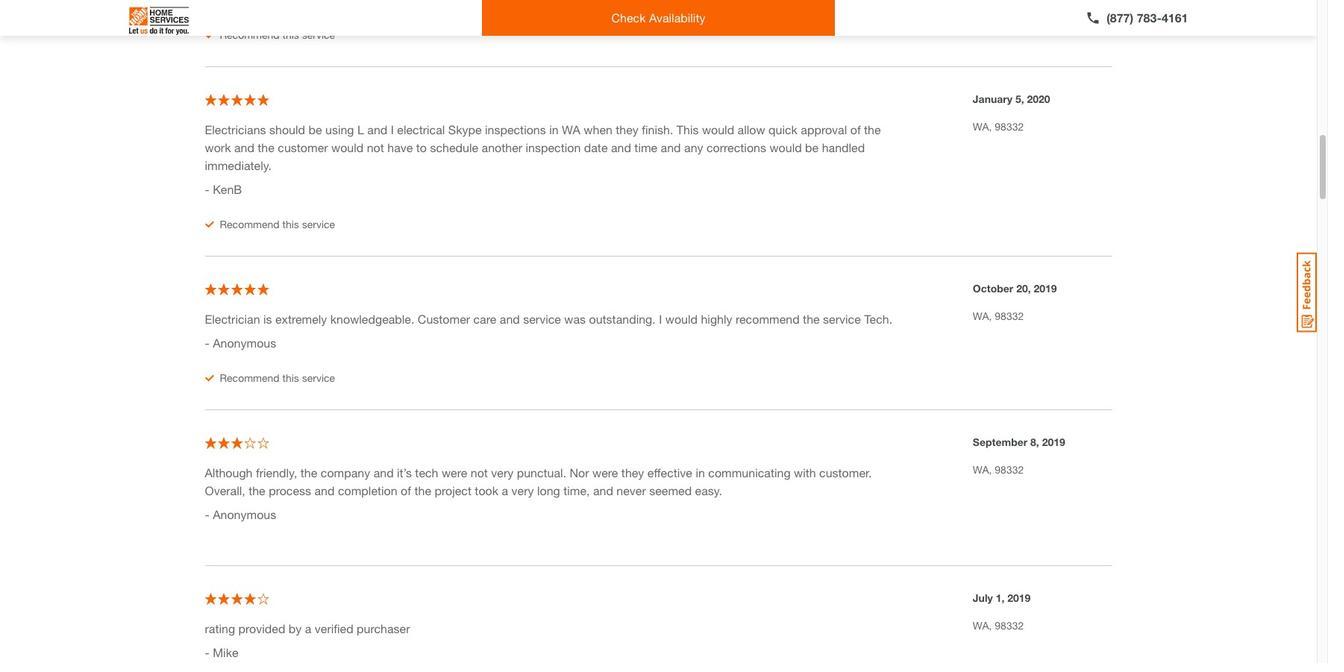 Task type: locate. For each thing, give the bounding box(es) containing it.
seemed
[[649, 484, 692, 498]]

anonymous down overall,
[[213, 507, 276, 522]]

0 vertical spatial ★ ★ ★ ★ ★
[[205, 93, 269, 107]]

i inside electricians should be using l and i electrical skype inspections in wa when they finish. this would allow quick approval of the work and the customer would not have to schedule another inspection date and time and any corrections would be handled immediately.
[[391, 122, 394, 137]]

1 vertical spatial be
[[805, 140, 819, 154]]

immediately.
[[205, 158, 272, 172]]

by
[[289, 622, 302, 636]]

were right the nor
[[593, 466, 618, 480]]

date
[[584, 140, 608, 154]]

0 horizontal spatial were
[[442, 466, 467, 480]]

98332 down the january 5, 2020
[[995, 120, 1024, 133]]

98332 for communicating
[[995, 463, 1024, 476]]

★ ★ ★ ★ ★ up electrician
[[205, 282, 269, 296]]

- anonymous
[[205, 336, 276, 350], [205, 507, 276, 522]]

2019
[[1034, 282, 1057, 295], [1042, 436, 1065, 448], [1008, 592, 1031, 604]]

customer
[[278, 140, 328, 154]]

easy.
[[695, 484, 722, 498]]

in inside 'although friendly, the company  and it's tech were not very punctual. nor were they effective in communicating with customer. overall, the process and completion of the project took a very long time, and never seemed easy.'
[[696, 466, 705, 480]]

★ ★ ★ ★ ★
[[205, 93, 269, 107], [205, 282, 269, 296]]

- down electrician
[[205, 336, 209, 350]]

1 vertical spatial - anonymous
[[205, 507, 276, 522]]

1 horizontal spatial a
[[502, 484, 508, 498]]

they
[[616, 122, 639, 137], [621, 466, 644, 480]]

electricians
[[205, 122, 266, 137]]

0 vertical spatial recommend this service
[[220, 28, 335, 41]]

3 recommend from the top
[[220, 372, 280, 384]]

i up have
[[391, 122, 394, 137]]

in up the easy. at the bottom of the page
[[696, 466, 705, 480]]

1 vertical spatial i
[[659, 312, 662, 326]]

in
[[549, 122, 559, 137], [696, 466, 705, 480]]

not left have
[[367, 140, 384, 154]]

1 horizontal spatial in
[[696, 466, 705, 480]]

recommend for electrician
[[220, 372, 280, 384]]

0 vertical spatial i
[[391, 122, 394, 137]]

anonymous
[[213, 336, 276, 350], [213, 507, 276, 522]]

1 were from the left
[[442, 466, 467, 480]]

i
[[391, 122, 394, 137], [659, 312, 662, 326]]

98332 down the september
[[995, 463, 1024, 476]]

the
[[864, 122, 881, 137], [258, 140, 274, 154], [803, 312, 820, 326], [301, 466, 317, 480], [249, 484, 265, 498], [414, 484, 431, 498]]

2 vertical spatial this
[[282, 372, 299, 384]]

2020
[[1027, 93, 1050, 105]]

using
[[325, 122, 354, 137]]

783-
[[1137, 10, 1162, 25]]

in left wa
[[549, 122, 559, 137]]

wa, 98332 down january
[[973, 120, 1024, 133]]

anonymous down electrician
[[213, 336, 276, 350]]

be up "customer"
[[309, 122, 322, 137]]

were
[[442, 466, 467, 480], [593, 466, 618, 480]]

inspections
[[485, 122, 546, 137]]

electrical
[[397, 122, 445, 137]]

service
[[302, 28, 335, 41], [302, 218, 335, 231], [523, 312, 561, 326], [823, 312, 861, 326], [302, 372, 335, 384]]

0 horizontal spatial i
[[391, 122, 394, 137]]

2 vertical spatial recommend
[[220, 372, 280, 384]]

very left long
[[512, 484, 534, 498]]

of
[[850, 122, 861, 137], [401, 484, 411, 498]]

and up immediately.
[[234, 140, 254, 154]]

a right by
[[305, 622, 311, 636]]

2 - from the top
[[205, 336, 209, 350]]

★ ★ ★ ★ ★ up electricians
[[205, 93, 269, 107]]

1 vertical spatial this
[[282, 218, 299, 231]]

1 vertical spatial they
[[621, 466, 644, 480]]

0 horizontal spatial in
[[549, 122, 559, 137]]

electrician
[[205, 312, 260, 326]]

1 - from the top
[[205, 182, 209, 196]]

wa
[[562, 122, 580, 137]]

would left highly
[[665, 312, 698, 326]]

very up took on the left of the page
[[491, 466, 514, 480]]

0 vertical spatial a
[[502, 484, 508, 498]]

wa, for tech.
[[973, 310, 992, 322]]

recommend this service
[[220, 28, 335, 41], [220, 218, 335, 231], [220, 372, 335, 384]]

2019 for communicating
[[1042, 436, 1065, 448]]

this for extremely
[[282, 372, 299, 384]]

wa, down the september
[[973, 463, 992, 476]]

would
[[702, 122, 734, 137], [331, 140, 364, 154], [770, 140, 802, 154], [665, 312, 698, 326]]

work
[[205, 140, 231, 154]]

1 vertical spatial 2019
[[1042, 436, 1065, 448]]

this for be
[[282, 218, 299, 231]]

2 - anonymous from the top
[[205, 507, 276, 522]]

i right outstanding. on the left top of the page
[[659, 312, 662, 326]]

0 vertical spatial not
[[367, 140, 384, 154]]

2 ★ ★ ★ ★ ★ from the top
[[205, 282, 269, 296]]

8,
[[1031, 436, 1039, 448]]

would down quick
[[770, 140, 802, 154]]

0 vertical spatial anonymous
[[213, 336, 276, 350]]

friendly,
[[256, 466, 297, 480]]

wa, for communicating
[[973, 463, 992, 476]]

and right care
[[500, 312, 520, 326]]

0 vertical spatial they
[[616, 122, 639, 137]]

1 horizontal spatial of
[[850, 122, 861, 137]]

☆
[[205, 93, 217, 107], [218, 93, 230, 107], [231, 93, 243, 107], [244, 93, 256, 107], [257, 93, 269, 107], [205, 282, 217, 296], [218, 282, 230, 296], [231, 282, 243, 296], [244, 282, 256, 296], [257, 282, 269, 296], [205, 436, 217, 450], [218, 436, 230, 450], [231, 436, 243, 450], [244, 436, 256, 450], [257, 436, 269, 450], [205, 592, 217, 606], [218, 592, 230, 606], [231, 592, 243, 606], [244, 592, 256, 606], [257, 592, 269, 606]]

this
[[282, 28, 299, 41], [282, 218, 299, 231], [282, 372, 299, 384]]

☆ ☆ ☆ ☆ ☆
[[205, 93, 269, 107], [205, 282, 269, 296], [205, 436, 269, 450], [205, 592, 269, 606]]

1 vertical spatial recommend
[[220, 218, 280, 231]]

98332 down july 1, 2019
[[995, 619, 1024, 632]]

1 vertical spatial in
[[696, 466, 705, 480]]

0 horizontal spatial not
[[367, 140, 384, 154]]

1 ★ ★ ★ ★ ★ from the top
[[205, 93, 269, 107]]

should
[[269, 122, 305, 137]]

verified
[[315, 622, 353, 636]]

a
[[502, 484, 508, 498], [305, 622, 311, 636]]

1 ☆ ☆ ☆ ☆ ☆ from the top
[[205, 93, 269, 107]]

kenb
[[213, 182, 242, 196]]

1 vertical spatial not
[[471, 466, 488, 480]]

finish.
[[642, 122, 673, 137]]

they up never
[[621, 466, 644, 480]]

wa, 98332 for tech.
[[973, 310, 1024, 322]]

1 vertical spatial anonymous
[[213, 507, 276, 522]]

0 horizontal spatial of
[[401, 484, 411, 498]]

any
[[684, 140, 703, 154]]

0 vertical spatial recommend
[[220, 28, 280, 41]]

4 - from the top
[[205, 645, 209, 660]]

be down approval
[[805, 140, 819, 154]]

allow
[[738, 122, 765, 137]]

wa, 98332 down 1,
[[973, 619, 1024, 632]]

with
[[794, 466, 816, 480]]

2 98332 from the top
[[995, 310, 1024, 322]]

wa, 98332 down the september
[[973, 463, 1024, 476]]

and left it's
[[374, 466, 394, 480]]

they inside electricians should be using l and i electrical skype inspections in wa when they finish. this would allow quick approval of the work and the customer would not have to schedule another inspection date and time and any corrections would be handled immediately.
[[616, 122, 639, 137]]

2019 right the 8,
[[1042, 436, 1065, 448]]

☆ ☆ ☆ ☆ ☆ for electricians
[[205, 93, 269, 107]]

3 this from the top
[[282, 372, 299, 384]]

the right "recommend"
[[803, 312, 820, 326]]

1 vertical spatial a
[[305, 622, 311, 636]]

- down overall,
[[205, 507, 209, 522]]

wa, 98332
[[973, 120, 1024, 133], [973, 310, 1024, 322], [973, 463, 1024, 476], [973, 619, 1024, 632]]

were up project
[[442, 466, 467, 480]]

20,
[[1016, 282, 1031, 295]]

2 wa, 98332 from the top
[[973, 310, 1024, 322]]

98332 down october 20, 2019
[[995, 310, 1024, 322]]

2019 right 1,
[[1008, 592, 1031, 604]]

they up time
[[616, 122, 639, 137]]

not
[[367, 140, 384, 154], [471, 466, 488, 480]]

2 vertical spatial recommend this service
[[220, 372, 335, 384]]

2019 right 20,
[[1034, 282, 1057, 295]]

2 recommend from the top
[[220, 218, 280, 231]]

0 vertical spatial very
[[491, 466, 514, 480]]

wa, 98332 down october
[[973, 310, 1024, 322]]

1 vertical spatial ★ ★ ★ ★ ★
[[205, 282, 269, 296]]

3 ☆ ☆ ☆ ☆ ☆ from the top
[[205, 436, 269, 450]]

availability
[[649, 10, 705, 25]]

1 vertical spatial of
[[401, 484, 411, 498]]

3 98332 from the top
[[995, 463, 1024, 476]]

tech
[[415, 466, 438, 480]]

0 vertical spatial in
[[549, 122, 559, 137]]

☆ ☆ ☆ ☆ ☆ up although
[[205, 436, 269, 450]]

approval
[[801, 122, 847, 137]]

☆ ☆ ☆ ☆ ☆ for rating
[[205, 592, 269, 606]]

98332 for would
[[995, 120, 1024, 133]]

1 wa, 98332 from the top
[[973, 120, 1024, 133]]

of up handled on the right top of the page
[[850, 122, 861, 137]]

98332 for tech.
[[995, 310, 1024, 322]]

a right took on the left of the page
[[502, 484, 508, 498]]

would up corrections
[[702, 122, 734, 137]]

was
[[564, 312, 586, 326]]

0 vertical spatial of
[[850, 122, 861, 137]]

4 ☆ ☆ ☆ ☆ ☆ from the top
[[205, 592, 269, 606]]

took
[[475, 484, 499, 498]]

electricians should be using l and i electrical skype inspections in wa when they finish. this would allow quick approval of the work and the customer would not have to schedule another inspection date and time and any corrections would be handled immediately.
[[205, 122, 881, 172]]

3 wa, from the top
[[973, 463, 992, 476]]

0 vertical spatial - anonymous
[[205, 336, 276, 350]]

wa, down october
[[973, 310, 992, 322]]

not inside electricians should be using l and i electrical skype inspections in wa when they finish. this would allow quick approval of the work and the customer would not have to schedule another inspection date and time and any corrections would be handled immediately.
[[367, 140, 384, 154]]

1 horizontal spatial i
[[659, 312, 662, 326]]

☆ ☆ ☆ ☆ ☆ up rating
[[205, 592, 269, 606]]

september
[[973, 436, 1028, 448]]

☆ ☆ ☆ ☆ ☆ up electrician
[[205, 282, 269, 296]]

0 horizontal spatial be
[[309, 122, 322, 137]]

wa, down the july
[[973, 619, 992, 632]]

the up handled on the right top of the page
[[864, 122, 881, 137]]

and down finish.
[[661, 140, 681, 154]]

be
[[309, 122, 322, 137], [805, 140, 819, 154]]

extremely
[[275, 312, 327, 326]]

2 this from the top
[[282, 218, 299, 231]]

1 - anonymous from the top
[[205, 336, 276, 350]]

anonymous for electrician
[[213, 336, 276, 350]]

long
[[537, 484, 560, 498]]

wa, 98332 for communicating
[[973, 463, 1024, 476]]

- anonymous down electrician
[[205, 336, 276, 350]]

1 horizontal spatial not
[[471, 466, 488, 480]]

and right time,
[[593, 484, 613, 498]]

- for rating provided by a verified purchaser
[[205, 645, 209, 660]]

knowledgeable.
[[330, 312, 414, 326]]

3 wa, 98332 from the top
[[973, 463, 1024, 476]]

never
[[617, 484, 646, 498]]

they for and
[[616, 122, 639, 137]]

2 ☆ ☆ ☆ ☆ ☆ from the top
[[205, 282, 269, 296]]

very
[[491, 466, 514, 480], [512, 484, 534, 498]]

it's
[[397, 466, 412, 480]]

2 recommend this service from the top
[[220, 218, 335, 231]]

the up "process"
[[301, 466, 317, 480]]

they for seemed
[[621, 466, 644, 480]]

- anonymous down overall,
[[205, 507, 276, 522]]

july 1, 2019
[[973, 592, 1031, 604]]

and left time
[[611, 140, 631, 154]]

wa,
[[973, 120, 992, 133], [973, 310, 992, 322], [973, 463, 992, 476], [973, 619, 992, 632]]

1 vertical spatial recommend this service
[[220, 218, 335, 231]]

- for electrician is extremely knowledgeable. customer care and service was outstanding. i would highly recommend the service tech.
[[205, 336, 209, 350]]

0 vertical spatial this
[[282, 28, 299, 41]]

1 horizontal spatial were
[[593, 466, 618, 480]]

would down using
[[331, 140, 364, 154]]

recommend
[[220, 28, 280, 41], [220, 218, 280, 231], [220, 372, 280, 384]]

not up took on the left of the page
[[471, 466, 488, 480]]

- left mike
[[205, 645, 209, 660]]

1,
[[996, 592, 1005, 604]]

2 wa, from the top
[[973, 310, 992, 322]]

3 recommend this service from the top
[[220, 372, 335, 384]]

4 wa, 98332 from the top
[[973, 619, 1024, 632]]

☆ ☆ ☆ ☆ ☆ up electricians
[[205, 93, 269, 107]]

- left kenb
[[205, 182, 209, 196]]

feedback link image
[[1297, 252, 1317, 333]]

1 anonymous from the top
[[213, 336, 276, 350]]

wa, down january
[[973, 120, 992, 133]]

not inside 'although friendly, the company  and it's tech were not very punctual. nor were they effective in communicating with customer. overall, the process and completion of the project took a very long time, and never seemed easy.'
[[471, 466, 488, 480]]

0 vertical spatial 2019
[[1034, 282, 1057, 295]]

2 anonymous from the top
[[213, 507, 276, 522]]

wa, for would
[[973, 120, 992, 133]]

1 wa, from the top
[[973, 120, 992, 133]]

98332
[[995, 120, 1024, 133], [995, 310, 1024, 322], [995, 463, 1024, 476], [995, 619, 1024, 632]]

of down it's
[[401, 484, 411, 498]]

0 horizontal spatial a
[[305, 622, 311, 636]]

time,
[[564, 484, 590, 498]]

3 - from the top
[[205, 507, 209, 522]]

1 98332 from the top
[[995, 120, 1024, 133]]

they inside 'although friendly, the company  and it's tech were not very punctual. nor were they effective in communicating with customer. overall, the process and completion of the project took a very long time, and never seemed easy.'
[[621, 466, 644, 480]]



Task type: describe. For each thing, give the bounding box(es) containing it.
- kenb
[[205, 182, 242, 196]]

☆ ☆ ☆ ☆ ☆ for electrician
[[205, 282, 269, 296]]

another
[[482, 140, 522, 154]]

electrician is extremely knowledgeable. customer care and service was outstanding. i would highly recommend the service tech.
[[205, 312, 893, 326]]

4 wa, from the top
[[973, 619, 992, 632]]

- mike
[[205, 645, 238, 660]]

anonymous for although
[[213, 507, 276, 522]]

tech.
[[864, 312, 893, 326]]

handled
[[822, 140, 865, 154]]

of inside electricians should be using l and i electrical skype inspections in wa when they finish. this would allow quick approval of the work and the customer would not have to schedule another inspection date and time and any corrections would be handled immediately.
[[850, 122, 861, 137]]

the down tech
[[414, 484, 431, 498]]

the down 'should'
[[258, 140, 274, 154]]

project
[[435, 484, 472, 498]]

check availability button
[[482, 0, 835, 36]]

wa, 98332 for would
[[973, 120, 1024, 133]]

2019 for tech.
[[1034, 282, 1057, 295]]

- anonymous for electrician
[[205, 336, 276, 350]]

customer
[[418, 312, 470, 326]]

overall,
[[205, 484, 245, 498]]

0 vertical spatial be
[[309, 122, 322, 137]]

purchaser
[[357, 622, 410, 636]]

time
[[635, 140, 658, 154]]

quick
[[769, 122, 798, 137]]

although
[[205, 466, 253, 480]]

to
[[416, 140, 427, 154]]

schedule
[[430, 140, 478, 154]]

1 this from the top
[[282, 28, 299, 41]]

october
[[973, 282, 1014, 295]]

★ ★ ★ ★
[[205, 592, 256, 606]]

1 horizontal spatial be
[[805, 140, 819, 154]]

recommend this service for is
[[220, 372, 335, 384]]

nor
[[570, 466, 589, 480]]

completion
[[338, 484, 397, 498]]

recommend this service for should
[[220, 218, 335, 231]]

rating provided by a verified purchaser
[[205, 622, 410, 636]]

highly
[[701, 312, 732, 326]]

is
[[263, 312, 272, 326]]

this
[[677, 122, 699, 137]]

although friendly, the company  and it's tech were not very punctual. nor were they effective in communicating with customer. overall, the process and completion of the project took a very long time, and never seemed easy.
[[205, 466, 872, 498]]

skype
[[448, 122, 482, 137]]

july
[[973, 592, 993, 604]]

provided
[[238, 622, 285, 636]]

- anonymous for although
[[205, 507, 276, 522]]

(877) 783-4161
[[1107, 10, 1188, 25]]

process
[[269, 484, 311, 498]]

outstanding.
[[589, 312, 656, 326]]

when
[[584, 122, 613, 137]]

2 were from the left
[[593, 466, 618, 480]]

and down company
[[315, 484, 335, 498]]

check
[[612, 10, 646, 25]]

effective
[[648, 466, 692, 480]]

- for although friendly, the company  and it's tech were not very punctual. nor were they effective in communicating with customer. overall, the process and completion of the project took a very long time, and never seemed easy.
[[205, 507, 209, 522]]

october 20, 2019
[[973, 282, 1057, 295]]

the down friendly, at the bottom
[[249, 484, 265, 498]]

★ ★ ★ ★ ★ for electricians
[[205, 93, 269, 107]]

rating
[[205, 622, 235, 636]]

a inside 'although friendly, the company  and it's tech were not very punctual. nor were they effective in communicating with customer. overall, the process and completion of the project took a very long time, and never seemed easy.'
[[502, 484, 508, 498]]

in inside electricians should be using l and i electrical skype inspections in wa when they finish. this would allow quick approval of the work and the customer would not have to schedule another inspection date and time and any corrections would be handled immediately.
[[549, 122, 559, 137]]

l
[[357, 122, 364, 137]]

company
[[321, 466, 370, 480]]

have
[[387, 140, 413, 154]]

check availability
[[612, 10, 705, 25]]

care
[[473, 312, 496, 326]]

and right 'l' on the top left
[[367, 122, 388, 137]]

recommend for electricians
[[220, 218, 280, 231]]

inspection
[[526, 140, 581, 154]]

january 5, 2020
[[973, 93, 1050, 105]]

4161
[[1162, 10, 1188, 25]]

punctual.
[[517, 466, 566, 480]]

5,
[[1015, 93, 1024, 105]]

1 recommend this service from the top
[[220, 28, 335, 41]]

1 recommend from the top
[[220, 28, 280, 41]]

(877)
[[1107, 10, 1134, 25]]

communicating
[[708, 466, 791, 480]]

- for electricians should be using l and i electrical skype inspections in wa when they finish. this would allow quick approval of the work and the customer would not have to schedule another inspection date and time and any corrections would be handled immediately.
[[205, 182, 209, 196]]

do it for you logo image
[[129, 1, 188, 41]]

4 98332 from the top
[[995, 619, 1024, 632]]

☆ ☆ ☆ ☆ ☆ for although
[[205, 436, 269, 450]]

(877) 783-4161 link
[[1086, 9, 1188, 27]]

customer.
[[819, 466, 872, 480]]

january
[[973, 93, 1013, 105]]

2 vertical spatial 2019
[[1008, 592, 1031, 604]]

★ ★ ★ ★ ★ for electrician
[[205, 282, 269, 296]]

1 vertical spatial very
[[512, 484, 534, 498]]

mike
[[213, 645, 238, 660]]

corrections
[[707, 140, 766, 154]]

of inside 'although friendly, the company  and it's tech were not very punctual. nor were they effective in communicating with customer. overall, the process and completion of the project took a very long time, and never seemed easy.'
[[401, 484, 411, 498]]

recommend
[[736, 312, 800, 326]]

★ ★ ★
[[205, 436, 243, 450]]

september 8, 2019
[[973, 436, 1065, 448]]



Task type: vqa. For each thing, say whether or not it's contained in the screenshot.
diy button
no



